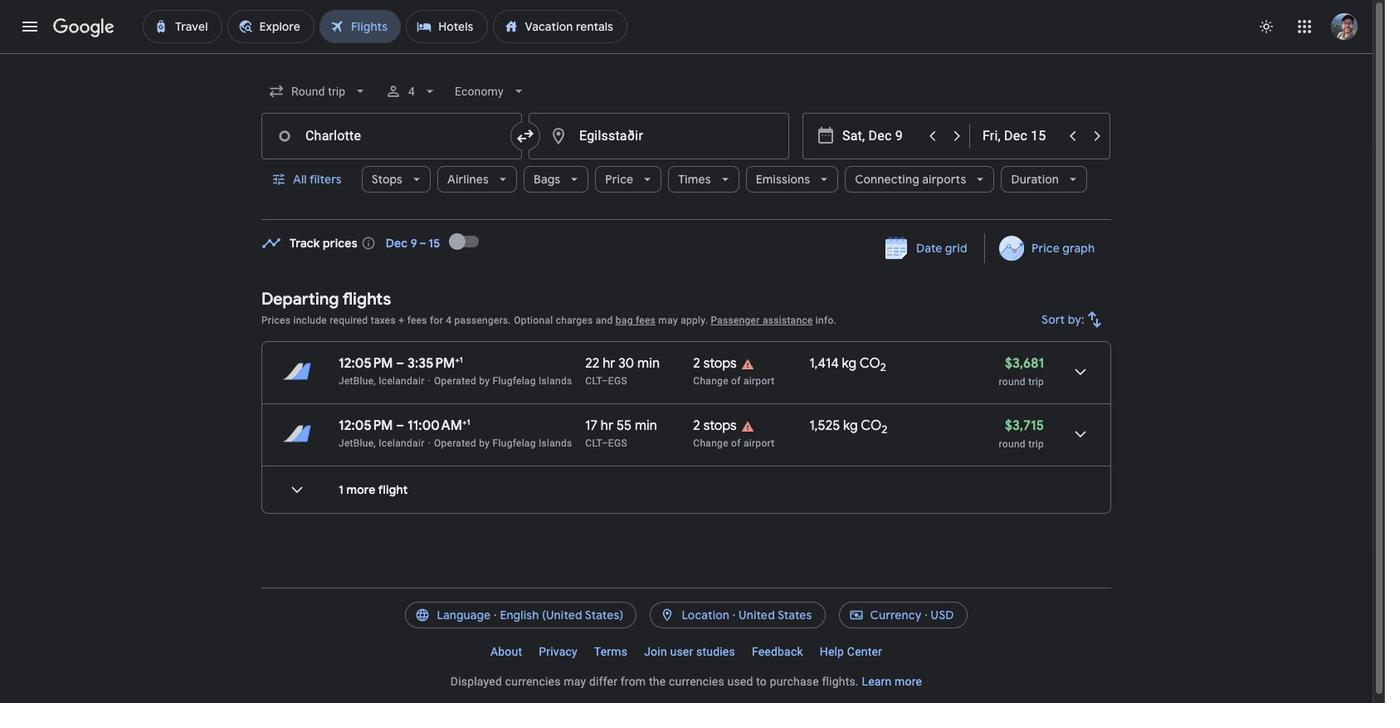 Task type: describe. For each thing, give the bounding box(es) containing it.
stops for 17 hr 55 min
[[704, 418, 737, 434]]

sort by:
[[1042, 312, 1085, 327]]

change for 22 hr 30 min
[[694, 375, 729, 387]]

$3,715
[[1006, 418, 1045, 434]]

english (united states)
[[500, 608, 624, 623]]

total duration 22 hr 30 min. element
[[586, 355, 694, 374]]

optional
[[514, 315, 553, 326]]

bags button
[[524, 159, 589, 199]]

passenger
[[711, 315, 760, 326]]

departing flights
[[262, 289, 391, 310]]

all
[[293, 172, 307, 187]]

times
[[679, 172, 711, 187]]

grid
[[946, 241, 968, 256]]

$3,681
[[1005, 355, 1045, 372]]

sort by: button
[[1036, 300, 1112, 340]]

2 inside 1,525 kg co 2
[[882, 423, 888, 437]]

clt for 22
[[586, 375, 602, 387]]

main menu image
[[20, 17, 40, 37]]

connecting airports button
[[845, 159, 995, 199]]

privacy
[[539, 645, 578, 658]]

english
[[500, 608, 539, 623]]

2 stops for 22 hr 30 min
[[694, 355, 737, 372]]

price for price graph
[[1032, 241, 1060, 256]]

airports
[[923, 172, 967, 187]]

12:05 pm – 3:35 pm + 1
[[339, 355, 463, 372]]

flight details. leaves charlotte douglas international airport at 12:05 pm on saturday, december 9 and arrives at egilsstaðir airport at 3:35 pm on sunday, december 10. image
[[1061, 352, 1101, 392]]

join
[[644, 645, 667, 658]]

dec
[[386, 236, 408, 251]]

1,525 kg co 2
[[810, 418, 888, 437]]

sort
[[1042, 312, 1066, 327]]

used
[[728, 675, 754, 688]]

privacy link
[[531, 639, 586, 665]]

duration button
[[1002, 159, 1088, 199]]

+ for 3:35 pm
[[455, 355, 460, 365]]

operated by flugfelag islands for 3:35 pm
[[434, 375, 573, 387]]

passengers.
[[455, 315, 511, 326]]

states
[[778, 608, 813, 623]]

Departure time: 12:05 PM. text field
[[339, 418, 393, 434]]

user
[[670, 645, 694, 658]]

learn more link
[[862, 675, 923, 688]]

2 up layover (1 of 2) is a 5 hr 44 min layover at boston logan international airport in boston. layover (2 of 2) is a 3 hr 40 min layover in reykjavík. transfer here from keflavík international airport to reykjavík domestic airport. element
[[694, 418, 701, 434]]

Arrival time: 11:00 AM on  Sunday, December 10. text field
[[408, 417, 470, 434]]

jetblue, icelandair for 3:35 pm
[[339, 375, 425, 387]]

2 inside 1,414 kg co 2
[[881, 361, 887, 375]]

1 horizontal spatial more
[[895, 675, 923, 688]]

1,414 kg co 2
[[810, 355, 887, 375]]

trip for $3,681
[[1029, 376, 1045, 388]]

Departure text field
[[843, 114, 919, 159]]

track
[[290, 236, 320, 251]]

charges
[[556, 315, 593, 326]]

currency
[[871, 608, 922, 623]]

bag fees button
[[616, 315, 656, 326]]

taxes
[[371, 315, 396, 326]]

flight details. leaves charlotte douglas international airport at 12:05 pm on saturday, december 9 and arrives at egilsstaðir airport at 11:00 am on sunday, december 10. image
[[1061, 414, 1101, 454]]

change of airport for 22 hr 30 min
[[694, 375, 775, 387]]

prices include required taxes + fees for 4 passengers. optional charges and bag fees may apply. passenger assistance
[[262, 315, 813, 326]]

displayed
[[451, 675, 502, 688]]

join user studies link
[[636, 639, 744, 665]]

1 more flight
[[339, 482, 408, 497]]

times button
[[669, 159, 740, 199]]

flights.
[[822, 675, 859, 688]]

(united
[[542, 608, 583, 623]]

help center link
[[812, 639, 891, 665]]

for
[[430, 315, 443, 326]]

2 fees from the left
[[636, 315, 656, 326]]

hr for 22
[[603, 355, 616, 372]]

all filters
[[293, 172, 342, 187]]

departing
[[262, 289, 339, 310]]

trip for $3,715
[[1029, 438, 1045, 450]]

price graph
[[1032, 241, 1095, 256]]

prices
[[262, 315, 291, 326]]

– inside the 17 hr 55 min clt – egs
[[602, 438, 609, 449]]

about
[[491, 645, 522, 658]]

united
[[739, 608, 775, 623]]

purchase
[[770, 675, 819, 688]]

all filters button
[[262, 159, 355, 199]]

1,525
[[810, 418, 841, 434]]

change of airport for 17 hr 55 min
[[694, 438, 775, 449]]

terms link
[[586, 639, 636, 665]]

stops
[[372, 172, 403, 187]]

by for 11:00 am
[[479, 438, 490, 449]]

terms
[[594, 645, 628, 658]]

date
[[917, 241, 943, 256]]

connecting
[[855, 172, 920, 187]]

help center
[[820, 645, 883, 658]]

airlines button
[[438, 159, 517, 199]]

flugfelag for 11:00 am
[[493, 438, 536, 449]]

by for 3:35 pm
[[479, 375, 490, 387]]

filters
[[310, 172, 342, 187]]

1 more flight image
[[277, 470, 317, 510]]

jetblue, icelandair for 11:00 am
[[339, 438, 425, 449]]

$3,715 round trip
[[999, 418, 1045, 450]]

bags
[[534, 172, 561, 187]]

egs for 30
[[609, 375, 628, 387]]

dec 9 – 15
[[386, 236, 441, 251]]

swap origin and destination. image
[[516, 126, 536, 146]]

airlines
[[448, 172, 489, 187]]

Return text field
[[983, 114, 1059, 159]]

kg for 1,525
[[844, 418, 858, 434]]

and
[[596, 315, 613, 326]]

co for 1,414
[[860, 355, 881, 372]]

location
[[682, 608, 730, 623]]

bag
[[616, 315, 633, 326]]

egs for 55
[[609, 438, 628, 449]]

layover (1 of 2) is a 5 hr 44 min layover at boston logan international airport in boston. layover (2 of 2) is a 3 hr 40 min layover in reykjavík. transfer here from keflavík international airport to reykjavík domestic airport. element
[[694, 437, 802, 450]]

2 stops for 17 hr 55 min
[[694, 418, 737, 434]]

Arrival time: 3:35 PM on  Sunday, December 10. text field
[[408, 355, 463, 372]]

22 hr 30 min clt – egs
[[586, 355, 660, 387]]

displayed currencies may differ from the currencies used to purchase flights. learn more
[[451, 675, 923, 688]]

date grid
[[917, 241, 968, 256]]

2 currencies from the left
[[669, 675, 725, 688]]

$3,681 round trip
[[999, 355, 1045, 388]]

feedback
[[752, 645, 804, 658]]

round for $3,681
[[999, 376, 1026, 388]]

clt for 17
[[586, 438, 602, 449]]

apply.
[[681, 315, 708, 326]]

language
[[437, 608, 491, 623]]

from
[[621, 675, 646, 688]]

55
[[617, 418, 632, 434]]

track prices
[[290, 236, 358, 251]]

more inside the departing flights main content
[[347, 482, 376, 497]]

operated for 3:35 pm
[[434, 375, 477, 387]]

required
[[330, 315, 368, 326]]

of for 1,525
[[732, 438, 741, 449]]



Task type: vqa. For each thing, say whether or not it's contained in the screenshot.
– inside the 22 hr 30 min CLT – EGS
yes



Task type: locate. For each thing, give the bounding box(es) containing it.
2 icelandair from the top
[[379, 438, 425, 449]]

clt
[[586, 375, 602, 387], [586, 438, 602, 449]]

1 vertical spatial may
[[564, 675, 586, 688]]

operated
[[434, 375, 477, 387], [434, 438, 477, 449]]

connecting airports
[[855, 172, 967, 187]]

leaves charlotte douglas international airport at 12:05 pm on saturday, december 9 and arrives at egilsstaðir airport at 11:00 am on sunday, december 10. element
[[339, 417, 470, 434]]

min inside the 17 hr 55 min clt – egs
[[635, 418, 657, 434]]

1 round from the top
[[999, 376, 1026, 388]]

round inside $3,715 round trip
[[999, 438, 1026, 450]]

1 horizontal spatial 1
[[460, 355, 463, 365]]

price inside "button"
[[1032, 241, 1060, 256]]

0 vertical spatial trip
[[1029, 376, 1045, 388]]

trip down $3,715
[[1029, 438, 1045, 450]]

1 trip from the top
[[1029, 376, 1045, 388]]

– down total duration 22 hr 30 min. element in the bottom of the page
[[602, 375, 609, 387]]

2 operated from the top
[[434, 438, 477, 449]]

clt inside 22 hr 30 min clt – egs
[[586, 375, 602, 387]]

fees left for
[[407, 315, 427, 326]]

emissions
[[756, 172, 811, 187]]

12:05 pm down required
[[339, 355, 393, 372]]

change inside layover (1 of 2) is a 5 hr 44 min layover at boston logan international airport in boston. layover (2 of 2) is a 8 hr 15 min layover in reykjavík. transfer here from keflavík international airport to reykjavík domestic airport. 'element'
[[694, 375, 729, 387]]

+ inside '12:05 pm – 3:35 pm + 1'
[[455, 355, 460, 365]]

1 inside '12:05 pm – 3:35 pm + 1'
[[460, 355, 463, 365]]

+ down passengers.
[[455, 355, 460, 365]]

1 vertical spatial more
[[895, 675, 923, 688]]

2 trip from the top
[[1029, 438, 1045, 450]]

– right departure time: 12:05 pm. text box
[[396, 418, 405, 434]]

0 vertical spatial icelandair
[[379, 375, 425, 387]]

round
[[999, 376, 1026, 388], [999, 438, 1026, 450]]

may left apply.
[[659, 315, 678, 326]]

0 vertical spatial egs
[[609, 375, 628, 387]]

price for price
[[606, 172, 634, 187]]

airport for 1,525
[[744, 438, 775, 449]]

date grid button
[[874, 233, 981, 263]]

1
[[460, 355, 463, 365], [467, 417, 470, 428], [339, 482, 344, 497]]

the
[[649, 675, 666, 688]]

1 inside 12:05 pm – 11:00 am + 1
[[467, 417, 470, 428]]

flight
[[378, 482, 408, 497]]

2 2 stops flight. element from the top
[[694, 418, 737, 437]]

1 horizontal spatial 4
[[446, 315, 452, 326]]

airport for 1,414
[[744, 375, 775, 387]]

1 vertical spatial kg
[[844, 418, 858, 434]]

2 stops up layover (1 of 2) is a 5 hr 44 min layover at boston logan international airport in boston. layover (2 of 2) is a 3 hr 40 min layover in reykjavík. transfer here from keflavík international airport to reykjavík domestic airport. element
[[694, 418, 737, 434]]

1 vertical spatial jetblue, icelandair
[[339, 438, 425, 449]]

0 vertical spatial airport
[[744, 375, 775, 387]]

12:05 pm down 12:05 pm text box
[[339, 418, 393, 434]]

1 egs from the top
[[609, 375, 628, 387]]

12:05 pm for 11:00 am
[[339, 418, 393, 434]]

price right bags popup button
[[606, 172, 634, 187]]

4 button
[[379, 71, 445, 111]]

min right 55
[[635, 418, 657, 434]]

passenger assistance button
[[711, 315, 813, 326]]

2 stops from the top
[[704, 418, 737, 434]]

jetblue, down 12:05 pm text box
[[339, 375, 376, 387]]

kg for 1,414
[[842, 355, 857, 372]]

2 stops flight. element down passenger
[[694, 355, 737, 374]]

2 stops flight. element down layover (1 of 2) is a 5 hr 44 min layover at boston logan international airport in boston. layover (2 of 2) is a 8 hr 15 min layover in reykjavík. transfer here from keflavík international airport to reykjavík domestic airport. 'element'
[[694, 418, 737, 437]]

learn more about tracked prices image
[[361, 236, 376, 251]]

operated by flugfelag islands down arrival time: 11:00 am on  sunday, december 10. text field
[[434, 438, 573, 449]]

change
[[694, 375, 729, 387], [694, 438, 729, 449]]

1 jetblue, icelandair from the top
[[339, 375, 425, 387]]

flugfelag
[[493, 375, 536, 387], [493, 438, 536, 449]]

1 vertical spatial co
[[861, 418, 882, 434]]

egs inside the 17 hr 55 min clt – egs
[[609, 438, 628, 449]]

of
[[732, 375, 741, 387], [732, 438, 741, 449]]

co for 1,525
[[861, 418, 882, 434]]

clt down the 22
[[586, 375, 602, 387]]

1 vertical spatial hr
[[601, 418, 614, 434]]

2 egs from the top
[[609, 438, 628, 449]]

total duration 17 hr 55 min. element
[[586, 418, 694, 437]]

1 jetblue, from the top
[[339, 375, 376, 387]]

+ right taxes
[[399, 315, 405, 326]]

change of airport inside layover (1 of 2) is a 5 hr 44 min layover at boston logan international airport in boston. layover (2 of 2) is a 3 hr 40 min layover in reykjavík. transfer here from keflavík international airport to reykjavík domestic airport. element
[[694, 438, 775, 449]]

4 inside the departing flights main content
[[446, 315, 452, 326]]

1 fees from the left
[[407, 315, 427, 326]]

12:05 pm – 11:00 am + 1
[[339, 417, 470, 434]]

kg right 1,414
[[842, 355, 857, 372]]

2 stops
[[694, 355, 737, 372], [694, 418, 737, 434]]

hr
[[603, 355, 616, 372], [601, 418, 614, 434]]

leaves charlotte douglas international airport at 12:05 pm on saturday, december 9 and arrives at egilsstaðir airport at 3:35 pm on sunday, december 10. element
[[339, 355, 463, 372]]

more right learn
[[895, 675, 923, 688]]

2 round from the top
[[999, 438, 1026, 450]]

2 2 stops from the top
[[694, 418, 737, 434]]

0 vertical spatial 4
[[409, 85, 415, 98]]

1 vertical spatial islands
[[539, 438, 573, 449]]

0 vertical spatial +
[[399, 315, 405, 326]]

2 down apply.
[[694, 355, 701, 372]]

– inside 22 hr 30 min clt – egs
[[602, 375, 609, 387]]

0 vertical spatial islands
[[539, 375, 573, 387]]

2 stops flight. element
[[694, 355, 737, 374], [694, 418, 737, 437]]

None field
[[262, 76, 376, 106], [449, 76, 534, 106], [262, 76, 376, 106], [449, 76, 534, 106]]

stops button
[[362, 159, 431, 199]]

of down layover (1 of 2) is a 5 hr 44 min layover at boston logan international airport in boston. layover (2 of 2) is a 8 hr 15 min layover in reykjavík. transfer here from keflavík international airport to reykjavík domestic airport. 'element'
[[732, 438, 741, 449]]

17
[[586, 418, 598, 434]]

– left 3:35 pm
[[396, 355, 405, 372]]

change of airport
[[694, 375, 775, 387], [694, 438, 775, 449]]

hr right the 22
[[603, 355, 616, 372]]

2 horizontal spatial 1
[[467, 417, 470, 428]]

change down layover (1 of 2) is a 5 hr 44 min layover at boston logan international airport in boston. layover (2 of 2) is a 8 hr 15 min layover in reykjavík. transfer here from keflavík international airport to reykjavík domestic airport. 'element'
[[694, 438, 729, 449]]

currencies down privacy "link"
[[505, 675, 561, 688]]

1 by from the top
[[479, 375, 490, 387]]

Departure time: 12:05 PM. text field
[[339, 355, 393, 372]]

2 by from the top
[[479, 438, 490, 449]]

find the best price region
[[262, 222, 1112, 277]]

1 2 stops from the top
[[694, 355, 737, 372]]

flugfelag for 3:35 pm
[[493, 375, 536, 387]]

islands left the 17 hr 55 min clt – egs
[[539, 438, 573, 449]]

may
[[659, 315, 678, 326], [564, 675, 586, 688]]

4 inside popup button
[[409, 85, 415, 98]]

+ down arrival time: 3:35 pm on  sunday, december 10. text field
[[462, 417, 467, 428]]

icelandair down '12:05 pm – 3:35 pm + 1'
[[379, 375, 425, 387]]

islands
[[539, 375, 573, 387], [539, 438, 573, 449]]

2 jetblue, from the top
[[339, 438, 376, 449]]

0 vertical spatial change
[[694, 375, 729, 387]]

hr right 17
[[601, 418, 614, 434]]

hr inside the 17 hr 55 min clt – egs
[[601, 418, 614, 434]]

of down passenger
[[732, 375, 741, 387]]

change appearance image
[[1247, 7, 1287, 46]]

trip inside $3,681 round trip
[[1029, 376, 1045, 388]]

jetblue,
[[339, 375, 376, 387], [339, 438, 376, 449]]

2 jetblue, icelandair from the top
[[339, 438, 425, 449]]

clt down 17
[[586, 438, 602, 449]]

1 airport from the top
[[744, 375, 775, 387]]

change of airport down passenger
[[694, 375, 775, 387]]

1 vertical spatial change of airport
[[694, 438, 775, 449]]

– down total duration 17 hr 55 min. element
[[602, 438, 609, 449]]

more
[[347, 482, 376, 497], [895, 675, 923, 688]]

co
[[860, 355, 881, 372], [861, 418, 882, 434]]

1 12:05 pm from the top
[[339, 355, 393, 372]]

co inside 1,525 kg co 2
[[861, 418, 882, 434]]

change down apply.
[[694, 375, 729, 387]]

0 horizontal spatial fees
[[407, 315, 427, 326]]

1 icelandair from the top
[[379, 375, 425, 387]]

3:35 pm
[[408, 355, 455, 372]]

0 vertical spatial change of airport
[[694, 375, 775, 387]]

change of airport inside layover (1 of 2) is a 5 hr 44 min layover at boston logan international airport in boston. layover (2 of 2) is a 8 hr 15 min layover in reykjavík. transfer here from keflavík international airport to reykjavík domestic airport. 'element'
[[694, 375, 775, 387]]

0 vertical spatial 2 stops flight. element
[[694, 355, 737, 374]]

0 vertical spatial min
[[638, 355, 660, 372]]

islands for 17 hr 55 min
[[539, 438, 573, 449]]

2 stops up layover (1 of 2) is a 5 hr 44 min layover at boston logan international airport in boston. layover (2 of 2) is a 8 hr 15 min layover in reykjavík. transfer here from keflavík international airport to reykjavík domestic airport. 'element'
[[694, 355, 737, 372]]

1 vertical spatial price
[[1032, 241, 1060, 256]]

min right the 30
[[638, 355, 660, 372]]

egs down 55
[[609, 438, 628, 449]]

2 vertical spatial 1
[[339, 482, 344, 497]]

by:
[[1069, 312, 1085, 327]]

0 vertical spatial round
[[999, 376, 1026, 388]]

1 vertical spatial operated
[[434, 438, 477, 449]]

operated by flugfelag islands for 11:00 am
[[434, 438, 573, 449]]

1 operated from the top
[[434, 375, 477, 387]]

currencies down 'join user studies'
[[669, 675, 725, 688]]

trip down '3681 us dollars' text field
[[1029, 376, 1045, 388]]

airport down passenger assistance button
[[744, 375, 775, 387]]

0 vertical spatial 1
[[460, 355, 463, 365]]

0 vertical spatial more
[[347, 482, 376, 497]]

round down '3681 us dollars' text field
[[999, 376, 1026, 388]]

1 horizontal spatial fees
[[636, 315, 656, 326]]

2 clt from the top
[[586, 438, 602, 449]]

change inside layover (1 of 2) is a 5 hr 44 min layover at boston logan international airport in boston. layover (2 of 2) is a 3 hr 40 min layover in reykjavík. transfer here from keflavík international airport to reykjavík domestic airport. element
[[694, 438, 729, 449]]

co right 1,414
[[860, 355, 881, 372]]

price graph button
[[989, 233, 1108, 263]]

help
[[820, 645, 845, 658]]

0 horizontal spatial +
[[399, 315, 405, 326]]

1 flugfelag from the top
[[493, 375, 536, 387]]

1 vertical spatial 2 stops
[[694, 418, 737, 434]]

2 right 1,525
[[882, 423, 888, 437]]

studies
[[697, 645, 736, 658]]

jetblue, icelandair down departure time: 12:05 pm. text box
[[339, 438, 425, 449]]

2 change from the top
[[694, 438, 729, 449]]

1 clt from the top
[[586, 375, 602, 387]]

0 vertical spatial flugfelag
[[493, 375, 536, 387]]

min for 17 hr 55 min
[[635, 418, 657, 434]]

1 horizontal spatial +
[[455, 355, 460, 365]]

1 vertical spatial flugfelag
[[493, 438, 536, 449]]

kg inside 1,414 kg co 2
[[842, 355, 857, 372]]

1 vertical spatial operated by flugfelag islands
[[434, 438, 573, 449]]

1 islands from the top
[[539, 375, 573, 387]]

2 right 1,414
[[881, 361, 887, 375]]

join user studies
[[644, 645, 736, 658]]

may left differ at the left of page
[[564, 675, 586, 688]]

jetblue, for 11:00 am
[[339, 438, 376, 449]]

1 right 1 more flight 'icon'
[[339, 482, 344, 497]]

differ
[[589, 675, 618, 688]]

price left the graph
[[1032, 241, 1060, 256]]

operated for 11:00 am
[[434, 438, 477, 449]]

0 vertical spatial kg
[[842, 355, 857, 372]]

may inside the departing flights main content
[[659, 315, 678, 326]]

1 currencies from the left
[[505, 675, 561, 688]]

duration
[[1012, 172, 1060, 187]]

1 vertical spatial airport
[[744, 438, 775, 449]]

0 vertical spatial price
[[606, 172, 634, 187]]

airport inside 'element'
[[744, 375, 775, 387]]

0 horizontal spatial 4
[[409, 85, 415, 98]]

1 vertical spatial +
[[455, 355, 460, 365]]

2 stops flight. element for 22 hr 30 min
[[694, 355, 737, 374]]

price button
[[596, 159, 662, 199]]

icelandair for 3:35 pm
[[379, 375, 425, 387]]

0 horizontal spatial price
[[606, 172, 634, 187]]

0 vertical spatial jetblue,
[[339, 375, 376, 387]]

2 change of airport from the top
[[694, 438, 775, 449]]

1 right 11:00 am
[[467, 417, 470, 428]]

1 right 3:35 pm
[[460, 355, 463, 365]]

1 horizontal spatial currencies
[[669, 675, 725, 688]]

1 of from the top
[[732, 375, 741, 387]]

assistance
[[763, 315, 813, 326]]

min
[[638, 355, 660, 372], [635, 418, 657, 434]]

1 vertical spatial min
[[635, 418, 657, 434]]

graph
[[1063, 241, 1095, 256]]

0 vertical spatial may
[[659, 315, 678, 326]]

egs inside 22 hr 30 min clt – egs
[[609, 375, 628, 387]]

1 vertical spatial change
[[694, 438, 729, 449]]

stops for 22 hr 30 min
[[704, 355, 737, 372]]

0 vertical spatial clt
[[586, 375, 602, 387]]

None text field
[[262, 113, 522, 159], [529, 113, 790, 159], [262, 113, 522, 159], [529, 113, 790, 159]]

2 12:05 pm from the top
[[339, 418, 393, 434]]

hr inside 22 hr 30 min clt – egs
[[603, 355, 616, 372]]

0 horizontal spatial 1
[[339, 482, 344, 497]]

price
[[606, 172, 634, 187], [1032, 241, 1060, 256]]

1 vertical spatial round
[[999, 438, 1026, 450]]

2 airport from the top
[[744, 438, 775, 449]]

– inside 12:05 pm – 11:00 am + 1
[[396, 418, 405, 434]]

2 flugfelag from the top
[[493, 438, 536, 449]]

1 vertical spatial icelandair
[[379, 438, 425, 449]]

0 horizontal spatial more
[[347, 482, 376, 497]]

1 for 3:35 pm
[[460, 355, 463, 365]]

stops up layover (1 of 2) is a 5 hr 44 min layover at boston logan international airport in boston. layover (2 of 2) is a 3 hr 40 min layover in reykjavík. transfer here from keflavík international airport to reykjavík domestic airport. element
[[704, 418, 737, 434]]

1 for 11:00 am
[[467, 417, 470, 428]]

3681 US dollars text field
[[1005, 355, 1045, 372]]

layover (1 of 2) is a 5 hr 44 min layover at boston logan international airport in boston. layover (2 of 2) is a 8 hr 15 min layover in reykjavík. transfer here from keflavík international airport to reykjavík domestic airport. element
[[694, 374, 802, 388]]

1 vertical spatial stops
[[704, 418, 737, 434]]

feedback link
[[744, 639, 812, 665]]

12:05 pm inside '12:05 pm – 3:35 pm + 1'
[[339, 355, 393, 372]]

kg inside 1,525 kg co 2
[[844, 418, 858, 434]]

stops
[[704, 355, 737, 372], [704, 418, 737, 434]]

0 vertical spatial operated by flugfelag islands
[[434, 375, 573, 387]]

airport down layover (1 of 2) is a 5 hr 44 min layover at boston logan international airport in boston. layover (2 of 2) is a 8 hr 15 min layover in reykjavík. transfer here from keflavík international airport to reykjavík domestic airport. 'element'
[[744, 438, 775, 449]]

jetblue, for 3:35 pm
[[339, 375, 376, 387]]

1 vertical spatial 12:05 pm
[[339, 418, 393, 434]]

min inside 22 hr 30 min clt – egs
[[638, 355, 660, 372]]

egs
[[609, 375, 628, 387], [609, 438, 628, 449]]

0 vertical spatial by
[[479, 375, 490, 387]]

1 change of airport from the top
[[694, 375, 775, 387]]

30
[[619, 355, 635, 372]]

+ for 11:00 am
[[462, 417, 467, 428]]

None search field
[[262, 71, 1112, 220]]

kg right 1,525
[[844, 418, 858, 434]]

egs down the 30
[[609, 375, 628, 387]]

islands down prices include required taxes + fees for 4 passengers. optional charges and bag fees may apply. passenger assistance
[[539, 375, 573, 387]]

co inside 1,414 kg co 2
[[860, 355, 881, 372]]

1 vertical spatial jetblue,
[[339, 438, 376, 449]]

0 horizontal spatial currencies
[[505, 675, 561, 688]]

12:05 pm for 3:35 pm
[[339, 355, 393, 372]]

departing flights main content
[[262, 222, 1112, 527]]

operated by flugfelag islands
[[434, 375, 573, 387], [434, 438, 573, 449]]

2 operated by flugfelag islands from the top
[[434, 438, 573, 449]]

stops up layover (1 of 2) is a 5 hr 44 min layover at boston logan international airport in boston. layover (2 of 2) is a 8 hr 15 min layover in reykjavík. transfer here from keflavík international airport to reykjavík domestic airport. 'element'
[[704, 355, 737, 372]]

round for $3,715
[[999, 438, 1026, 450]]

9 – 15
[[411, 236, 441, 251]]

2 stops flight. element for 17 hr 55 min
[[694, 418, 737, 437]]

2 vertical spatial +
[[462, 417, 467, 428]]

0 vertical spatial 12:05 pm
[[339, 355, 393, 372]]

flights
[[343, 289, 391, 310]]

0 vertical spatial co
[[860, 355, 881, 372]]

include
[[293, 315, 327, 326]]

icelandair for 11:00 am
[[379, 438, 425, 449]]

loading results progress bar
[[0, 53, 1373, 56]]

operated down arrival time: 3:35 pm on  sunday, december 10. text field
[[434, 375, 477, 387]]

1,414
[[810, 355, 839, 372]]

0 vertical spatial 2 stops
[[694, 355, 737, 372]]

12:05 pm inside 12:05 pm – 11:00 am + 1
[[339, 418, 393, 434]]

1 vertical spatial clt
[[586, 438, 602, 449]]

– inside '12:05 pm – 3:35 pm + 1'
[[396, 355, 405, 372]]

2 horizontal spatial +
[[462, 417, 467, 428]]

emissions button
[[746, 159, 839, 199]]

clt inside the 17 hr 55 min clt – egs
[[586, 438, 602, 449]]

1 stops from the top
[[704, 355, 737, 372]]

co right 1,525
[[861, 418, 882, 434]]

1 vertical spatial 1
[[467, 417, 470, 428]]

round down $3,715
[[999, 438, 1026, 450]]

2 islands from the top
[[539, 438, 573, 449]]

1 horizontal spatial price
[[1032, 241, 1060, 256]]

0 vertical spatial hr
[[603, 355, 616, 372]]

price inside 'popup button'
[[606, 172, 634, 187]]

to
[[757, 675, 767, 688]]

1 change from the top
[[694, 375, 729, 387]]

1 operated by flugfelag islands from the top
[[434, 375, 573, 387]]

fees right bag
[[636, 315, 656, 326]]

more left flight on the bottom left
[[347, 482, 376, 497]]

united states
[[739, 608, 813, 623]]

min for 22 hr 30 min
[[638, 355, 660, 372]]

1 vertical spatial of
[[732, 438, 741, 449]]

17 hr 55 min clt – egs
[[586, 418, 657, 449]]

change for 17 hr 55 min
[[694, 438, 729, 449]]

1 vertical spatial egs
[[609, 438, 628, 449]]

0 vertical spatial jetblue, icelandair
[[339, 375, 425, 387]]

22
[[586, 355, 600, 372]]

operated down arrival time: 11:00 am on  sunday, december 10. text field
[[434, 438, 477, 449]]

jetblue, icelandair down 12:05 pm text box
[[339, 375, 425, 387]]

2 of from the top
[[732, 438, 741, 449]]

learn
[[862, 675, 892, 688]]

none search field containing all filters
[[262, 71, 1112, 220]]

0 vertical spatial operated
[[434, 375, 477, 387]]

1 vertical spatial 2 stops flight. element
[[694, 418, 737, 437]]

0 vertical spatial stops
[[704, 355, 737, 372]]

of for 1,414
[[732, 375, 741, 387]]

trip inside $3,715 round trip
[[1029, 438, 1045, 450]]

3715 US dollars text field
[[1006, 418, 1045, 434]]

1 vertical spatial 4
[[446, 315, 452, 326]]

jetblue, down departure time: 12:05 pm. text box
[[339, 438, 376, 449]]

airport
[[744, 375, 775, 387], [744, 438, 775, 449]]

of inside 'element'
[[732, 375, 741, 387]]

hr for 17
[[601, 418, 614, 434]]

islands for 22 hr 30 min
[[539, 375, 573, 387]]

11:00 am
[[408, 418, 462, 434]]

1 horizontal spatial may
[[659, 315, 678, 326]]

0 vertical spatial of
[[732, 375, 741, 387]]

+ inside 12:05 pm – 11:00 am + 1
[[462, 417, 467, 428]]

0 horizontal spatial may
[[564, 675, 586, 688]]

about link
[[482, 639, 531, 665]]

round inside $3,681 round trip
[[999, 376, 1026, 388]]

operated by flugfelag islands down passengers.
[[434, 375, 573, 387]]

icelandair down "leaves charlotte douglas international airport at 12:05 pm on saturday, december 9 and arrives at egilsstaðir airport at 11:00 am on sunday, december 10." element
[[379, 438, 425, 449]]

change of airport down layover (1 of 2) is a 5 hr 44 min layover at boston logan international airport in boston. layover (2 of 2) is a 8 hr 15 min layover in reykjavík. transfer here from keflavík international airport to reykjavík domestic airport. 'element'
[[694, 438, 775, 449]]

1 vertical spatial by
[[479, 438, 490, 449]]

1 vertical spatial trip
[[1029, 438, 1045, 450]]

1 2 stops flight. element from the top
[[694, 355, 737, 374]]



